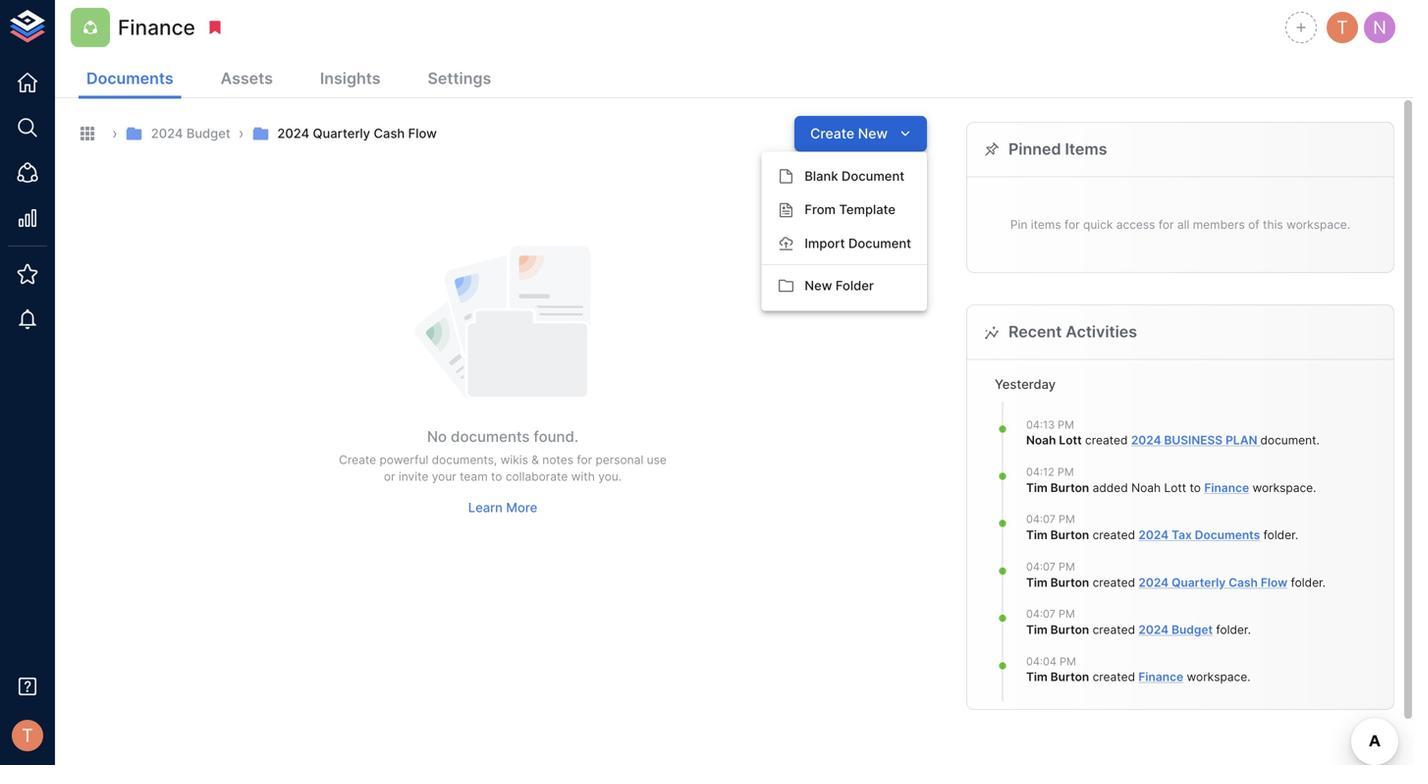 Task type: vqa. For each thing, say whether or not it's contained in the screenshot.
.
yes



Task type: describe. For each thing, give the bounding box(es) containing it.
pin items for quick access for all members of this workspace.
[[1010, 217, 1350, 232]]

items
[[1065, 139, 1107, 159]]

pin
[[1010, 217, 1028, 232]]

t for top t button
[[1337, 17, 1348, 38]]

more
[[506, 500, 537, 515]]

04:07 for 2024 budget
[[1026, 607, 1056, 620]]

0 vertical spatial t button
[[1324, 9, 1361, 46]]

create new button
[[795, 116, 927, 151]]

burton for finance
[[1051, 670, 1089, 684]]

assets link
[[213, 61, 281, 99]]

created for finance
[[1093, 670, 1135, 684]]

access
[[1116, 217, 1155, 232]]

blank document
[[805, 168, 905, 184]]

04:13 pm noah lott created 2024 business plan document .
[[1026, 418, 1320, 448]]

tim inside 04:12 pm tim burton added noah lott to finance workspace .
[[1026, 481, 1048, 495]]

2024 tax documents link
[[1139, 528, 1260, 542]]

pm for finance
[[1060, 655, 1076, 668]]

documents link
[[79, 61, 181, 99]]

collaborate
[[506, 469, 568, 484]]

pinned items
[[1009, 139, 1107, 159]]

noah inside 04:13 pm noah lott created 2024 business plan document .
[[1026, 433, 1056, 448]]

0 horizontal spatial quarterly
[[313, 126, 370, 141]]

04:12
[[1026, 465, 1054, 478]]

document for blank document
[[842, 168, 905, 184]]

import document button
[[761, 227, 927, 260]]

0 vertical spatial 2024 budget link
[[125, 125, 230, 142]]

04:07 for 2024 tax documents
[[1026, 513, 1056, 526]]

new inside create new button
[[858, 125, 888, 142]]

budget inside the 04:07 pm tim burton created 2024 budget folder .
[[1172, 623, 1213, 637]]

pm for 2024 budget
[[1059, 607, 1075, 620]]

documents
[[451, 428, 530, 445]]

04:12 pm tim burton added noah lott to finance workspace .
[[1026, 465, 1316, 495]]

2024 down assets link
[[277, 126, 309, 141]]

learn
[[468, 500, 503, 515]]

created for 2024 budget
[[1093, 623, 1135, 637]]

cash inside 04:07 pm tim burton created 2024 quarterly cash flow folder .
[[1229, 575, 1258, 589]]

learn more
[[468, 500, 537, 515]]

items
[[1031, 217, 1061, 232]]

plan
[[1226, 433, 1257, 448]]

pinned
[[1009, 139, 1061, 159]]

no documents found. create powerful documents, wikis & notes for personal use or invite your team to collaborate with you.
[[339, 428, 667, 484]]

use
[[647, 453, 667, 467]]

created for 2024 tax documents
[[1093, 528, 1135, 542]]

tax
[[1172, 528, 1192, 542]]

document for import document
[[848, 236, 911, 251]]

tim for 2024 quarterly cash flow
[[1026, 575, 1048, 589]]

new folder button
[[761, 269, 927, 303]]

recent activities
[[1009, 322, 1137, 341]]

&
[[532, 453, 539, 467]]

create inside button
[[810, 125, 854, 142]]

noah inside 04:12 pm tim burton added noah lott to finance workspace .
[[1131, 481, 1161, 495]]

burton inside 04:12 pm tim burton added noah lott to finance workspace .
[[1051, 481, 1089, 495]]

powerful
[[380, 453, 428, 467]]

folder inside the 04:07 pm tim burton created 2024 budget folder .
[[1216, 623, 1248, 637]]

burton for 2024 budget
[[1051, 623, 1089, 637]]

04:04
[[1026, 655, 1057, 668]]

. inside 04:12 pm tim burton added noah lott to finance workspace .
[[1313, 481, 1316, 495]]

n button
[[1361, 9, 1398, 46]]

documents,
[[432, 453, 497, 467]]

quarterly inside 04:07 pm tim burton created 2024 quarterly cash flow folder .
[[1172, 575, 1226, 589]]

personal
[[596, 453, 644, 467]]

. inside 04:13 pm noah lott created 2024 business plan document .
[[1316, 433, 1320, 448]]

no
[[427, 428, 447, 445]]

burton for 2024 tax documents
[[1051, 528, 1089, 542]]

folder inside 04:07 pm tim burton created 2024 quarterly cash flow folder .
[[1291, 575, 1323, 589]]

tim for 2024 budget
[[1026, 623, 1048, 637]]

folder
[[836, 278, 874, 293]]

insights
[[320, 69, 381, 88]]

1 vertical spatial t button
[[6, 714, 49, 757]]

from
[[805, 202, 836, 217]]

2024 business plan link
[[1131, 433, 1260, 448]]

tim for finance
[[1026, 670, 1048, 684]]

pm inside 04:12 pm tim burton added noah lott to finance workspace .
[[1057, 465, 1074, 478]]

04:07 pm tim burton created 2024 quarterly cash flow folder .
[[1026, 560, 1326, 589]]

created for 2024 business plan
[[1085, 433, 1128, 448]]

pm for 2024 business plan
[[1058, 418, 1074, 431]]

create inside no documents found. create powerful documents, wikis & notes for personal use or invite your team to collaborate with you.
[[339, 453, 376, 467]]

tim for 2024 tax documents
[[1026, 528, 1048, 542]]

2 › from the left
[[238, 124, 244, 143]]

folder inside 04:07 pm tim burton created 2024 tax documents folder .
[[1264, 528, 1295, 542]]

1 › from the left
[[112, 124, 118, 143]]

business
[[1164, 433, 1223, 448]]

2024 for 2024 tax documents
[[1139, 528, 1169, 542]]



Task type: locate. For each thing, give the bounding box(es) containing it.
0 horizontal spatial new
[[805, 278, 832, 293]]

2 vertical spatial 04:07
[[1026, 607, 1056, 620]]

document down template
[[848, 236, 911, 251]]

5 tim from the top
[[1026, 670, 1048, 684]]

› right 2024 budget
[[238, 124, 244, 143]]

with
[[571, 469, 595, 484]]

0 vertical spatial documents
[[86, 69, 173, 88]]

budget down assets link
[[186, 126, 230, 141]]

0 vertical spatial folder
[[1264, 528, 1295, 542]]

members
[[1193, 217, 1245, 232]]

2024 up 04:12 pm tim burton added noah lott to finance workspace .
[[1131, 433, 1161, 448]]

flow inside 04:07 pm tim burton created 2024 quarterly cash flow folder .
[[1261, 575, 1288, 589]]

workspace down document
[[1253, 481, 1313, 495]]

blank
[[805, 168, 838, 184]]

burton inside the 04:07 pm tim burton created 2024 budget folder .
[[1051, 623, 1089, 637]]

1 vertical spatial documents
[[1195, 528, 1260, 542]]

workspace.
[[1287, 217, 1350, 232]]

0 vertical spatial document
[[842, 168, 905, 184]]

0 horizontal spatial finance
[[118, 15, 195, 40]]

to inside no documents found. create powerful documents, wikis & notes for personal use or invite your team to collaborate with you.
[[491, 469, 502, 484]]

finance
[[118, 15, 195, 40], [1204, 481, 1249, 495], [1139, 670, 1183, 684]]

1 horizontal spatial create
[[810, 125, 854, 142]]

3 04:07 from the top
[[1026, 607, 1056, 620]]

created inside 04:13 pm noah lott created 2024 business plan document .
[[1085, 433, 1128, 448]]

5 burton from the top
[[1051, 670, 1089, 684]]

quick
[[1083, 217, 1113, 232]]

tim inside 04:07 pm tim burton created 2024 quarterly cash flow folder .
[[1026, 575, 1048, 589]]

0 horizontal spatial for
[[577, 453, 592, 467]]

create up blank
[[810, 125, 854, 142]]

0 horizontal spatial finance link
[[1139, 670, 1183, 684]]

. inside 04:04 pm tim burton created finance workspace .
[[1247, 670, 1251, 684]]

workspace down 2024 quarterly cash flow link
[[1187, 670, 1247, 684]]

1 horizontal spatial noah
[[1131, 481, 1161, 495]]

2024 inside the 04:07 pm tim burton created 2024 budget folder .
[[1139, 623, 1169, 637]]

2 tim from the top
[[1026, 528, 1048, 542]]

new inside new folder button
[[805, 278, 832, 293]]

created up the 04:07 pm tim burton created 2024 budget folder . on the right bottom of page
[[1093, 575, 1135, 589]]

tim inside the 04:07 pm tim burton created 2024 budget folder .
[[1026, 623, 1048, 637]]

document up template
[[842, 168, 905, 184]]

created down added at the bottom right of the page
[[1093, 528, 1135, 542]]

import
[[805, 236, 845, 251]]

for
[[1064, 217, 1080, 232], [1159, 217, 1174, 232], [577, 453, 592, 467]]

1 vertical spatial 2024 budget link
[[1139, 623, 1213, 637]]

document inside import document button
[[848, 236, 911, 251]]

1 horizontal spatial for
[[1064, 217, 1080, 232]]

2024 quarterly cash flow link
[[1139, 575, 1288, 589]]

workspace
[[1253, 481, 1313, 495], [1187, 670, 1247, 684]]

cash
[[374, 126, 405, 141], [1229, 575, 1258, 589]]

wikis
[[500, 453, 528, 467]]

04:07 pm tim burton created 2024 budget folder .
[[1026, 607, 1251, 637]]

noah
[[1026, 433, 1056, 448], [1131, 481, 1161, 495]]

1 vertical spatial lott
[[1164, 481, 1186, 495]]

2024 up 04:04 pm tim burton created finance workspace .
[[1139, 623, 1169, 637]]

lott inside 04:12 pm tim burton added noah lott to finance workspace .
[[1164, 481, 1186, 495]]

0 vertical spatial quarterly
[[313, 126, 370, 141]]

finance inside 04:04 pm tim burton created finance workspace .
[[1139, 670, 1183, 684]]

tim inside 04:04 pm tim burton created finance workspace .
[[1026, 670, 1048, 684]]

quarterly
[[313, 126, 370, 141], [1172, 575, 1226, 589]]

finance link down the 04:07 pm tim burton created 2024 budget folder . on the right bottom of page
[[1139, 670, 1183, 684]]

1 horizontal spatial lott
[[1164, 481, 1186, 495]]

0 horizontal spatial ›
[[112, 124, 118, 143]]

settings
[[428, 69, 491, 88]]

1 horizontal spatial ›
[[238, 124, 244, 143]]

1 burton from the top
[[1051, 481, 1089, 495]]

finance link down plan
[[1204, 481, 1249, 495]]

lott inside 04:13 pm noah lott created 2024 business plan document .
[[1059, 433, 1082, 448]]

1 horizontal spatial t button
[[1324, 9, 1361, 46]]

document
[[1260, 433, 1316, 448]]

finance left remove bookmark icon
[[118, 15, 195, 40]]

tim
[[1026, 481, 1048, 495], [1026, 528, 1048, 542], [1026, 575, 1048, 589], [1026, 623, 1048, 637], [1026, 670, 1048, 684]]

burton for 2024 quarterly cash flow
[[1051, 575, 1089, 589]]

2 04:07 from the top
[[1026, 560, 1056, 573]]

1 vertical spatial create
[[339, 453, 376, 467]]

04:07
[[1026, 513, 1056, 526], [1026, 560, 1056, 573], [1026, 607, 1056, 620]]

04:07 inside 04:07 pm tim burton created 2024 tax documents folder .
[[1026, 513, 1056, 526]]

from template button
[[761, 193, 927, 227]]

2 vertical spatial finance
[[1139, 670, 1183, 684]]

2 burton from the top
[[1051, 528, 1089, 542]]

created inside 04:07 pm tim burton created 2024 quarterly cash flow folder .
[[1093, 575, 1135, 589]]

pm inside 04:04 pm tim burton created finance workspace .
[[1060, 655, 1076, 668]]

0 horizontal spatial to
[[491, 469, 502, 484]]

lott
[[1059, 433, 1082, 448], [1164, 481, 1186, 495]]

pm inside 04:07 pm tim burton created 2024 quarterly cash flow folder .
[[1059, 560, 1075, 573]]

0 horizontal spatial workspace
[[1187, 670, 1247, 684]]

0 horizontal spatial create
[[339, 453, 376, 467]]

0 horizontal spatial t
[[22, 725, 33, 746]]

pm for 2024 tax documents
[[1059, 513, 1075, 526]]

for inside no documents found. create powerful documents, wikis & notes for personal use or invite your team to collaborate with you.
[[577, 453, 592, 467]]

finance down plan
[[1204, 481, 1249, 495]]

2024 down documents link
[[151, 126, 183, 141]]

settings link
[[420, 61, 499, 99]]

for left all
[[1159, 217, 1174, 232]]

1 04:07 from the top
[[1026, 513, 1056, 526]]

2024 budget link up 04:04 pm tim burton created finance workspace .
[[1139, 623, 1213, 637]]

2024 inside 04:07 pm tim burton created 2024 tax documents folder .
[[1139, 528, 1169, 542]]

created for 2024 quarterly cash flow
[[1093, 575, 1135, 589]]

workspace inside 04:12 pm tim burton added noah lott to finance workspace .
[[1253, 481, 1313, 495]]

import document
[[805, 236, 911, 251]]

new left folder
[[805, 278, 832, 293]]

1 vertical spatial t
[[22, 725, 33, 746]]

2024
[[151, 126, 183, 141], [277, 126, 309, 141], [1131, 433, 1161, 448], [1139, 528, 1169, 542], [1139, 575, 1169, 589], [1139, 623, 1169, 637]]

2 horizontal spatial finance
[[1204, 481, 1249, 495]]

for left quick
[[1064, 217, 1080, 232]]

create
[[810, 125, 854, 142], [339, 453, 376, 467]]

burton
[[1051, 481, 1089, 495], [1051, 528, 1089, 542], [1051, 575, 1089, 589], [1051, 623, 1089, 637], [1051, 670, 1089, 684]]

t for the bottom t button
[[22, 725, 33, 746]]

1 horizontal spatial finance
[[1139, 670, 1183, 684]]

0 horizontal spatial lott
[[1059, 433, 1082, 448]]

your
[[432, 469, 456, 484]]

0 vertical spatial cash
[[374, 126, 405, 141]]

of
[[1248, 217, 1260, 232]]

04:04 pm tim burton created finance workspace .
[[1026, 655, 1251, 684]]

2 horizontal spatial for
[[1159, 217, 1174, 232]]

1 vertical spatial finance
[[1204, 481, 1249, 495]]

1 horizontal spatial finance link
[[1204, 481, 1249, 495]]

noah down 04:13
[[1026, 433, 1056, 448]]

documents
[[86, 69, 173, 88], [1195, 528, 1260, 542]]

burton inside 04:04 pm tim burton created finance workspace .
[[1051, 670, 1089, 684]]

quarterly down insights link
[[313, 126, 370, 141]]

2024 quarterly cash flow
[[277, 126, 437, 141]]

1 vertical spatial document
[[848, 236, 911, 251]]

1 vertical spatial quarterly
[[1172, 575, 1226, 589]]

1 horizontal spatial cash
[[1229, 575, 1258, 589]]

1 horizontal spatial t
[[1337, 17, 1348, 38]]

to inside 04:12 pm tim burton added noah lott to finance workspace .
[[1190, 481, 1201, 495]]

folder right 2024 tax documents link
[[1264, 528, 1295, 542]]

0 horizontal spatial t button
[[6, 714, 49, 757]]

2024 budget link down documents link
[[125, 125, 230, 142]]

create new
[[810, 125, 888, 142]]

pm for 2024 quarterly cash flow
[[1059, 560, 1075, 573]]

1 horizontal spatial 2024 budget link
[[1139, 623, 1213, 637]]

create left powerful
[[339, 453, 376, 467]]

recent
[[1009, 322, 1062, 341]]

t button
[[1324, 9, 1361, 46], [6, 714, 49, 757]]

3 burton from the top
[[1051, 575, 1089, 589]]

budget down 2024 quarterly cash flow link
[[1172, 623, 1213, 637]]

04:07 inside 04:07 pm tim burton created 2024 quarterly cash flow folder .
[[1026, 560, 1056, 573]]

document
[[842, 168, 905, 184], [848, 236, 911, 251]]

cash down 2024 tax documents link
[[1229, 575, 1258, 589]]

1 vertical spatial noah
[[1131, 481, 1161, 495]]

0 vertical spatial flow
[[408, 126, 437, 141]]

› down documents link
[[112, 124, 118, 143]]

0 vertical spatial noah
[[1026, 433, 1056, 448]]

invite
[[399, 469, 429, 484]]

04:07 for 2024 quarterly cash flow
[[1026, 560, 1056, 573]]

1 horizontal spatial new
[[858, 125, 888, 142]]

or
[[384, 469, 395, 484]]

0 horizontal spatial flow
[[408, 126, 437, 141]]

1 vertical spatial finance link
[[1139, 670, 1183, 684]]

1 vertical spatial workspace
[[1187, 670, 1247, 684]]

0 vertical spatial create
[[810, 125, 854, 142]]

assets
[[221, 69, 273, 88]]

burton inside 04:07 pm tim burton created 2024 quarterly cash flow folder .
[[1051, 575, 1089, 589]]

1 tim from the top
[[1026, 481, 1048, 495]]

you.
[[598, 469, 622, 484]]

insights link
[[312, 61, 388, 99]]

document inside blank document button
[[842, 168, 905, 184]]

created inside the 04:07 pm tim burton created 2024 budget folder .
[[1093, 623, 1135, 637]]

created inside 04:07 pm tim burton created 2024 tax documents folder .
[[1093, 528, 1135, 542]]

all
[[1177, 217, 1190, 232]]

04:07 inside the 04:07 pm tim burton created 2024 budget folder .
[[1026, 607, 1056, 620]]

quarterly down 2024 tax documents link
[[1172, 575, 1226, 589]]

0 horizontal spatial noah
[[1026, 433, 1056, 448]]

0 vertical spatial lott
[[1059, 433, 1082, 448]]

from template
[[805, 202, 896, 217]]

04:07 pm tim burton created 2024 tax documents folder .
[[1026, 513, 1298, 542]]

04:13
[[1026, 418, 1055, 431]]

0 horizontal spatial cash
[[374, 126, 405, 141]]

remove bookmark image
[[206, 19, 224, 36]]

cash down insights link
[[374, 126, 405, 141]]

0 vertical spatial finance
[[118, 15, 195, 40]]

0 vertical spatial workspace
[[1253, 481, 1313, 495]]

. inside 04:07 pm tim burton created 2024 tax documents folder .
[[1295, 528, 1298, 542]]

found.
[[534, 428, 579, 445]]

created up added at the bottom right of the page
[[1085, 433, 1128, 448]]

0 horizontal spatial budget
[[186, 126, 230, 141]]

0 horizontal spatial 2024 budget link
[[125, 125, 230, 142]]

2024 inside 04:07 pm tim burton created 2024 quarterly cash flow folder .
[[1139, 575, 1169, 589]]

to down 2024 business plan link
[[1190, 481, 1201, 495]]

1 vertical spatial 04:07
[[1026, 560, 1056, 573]]

budget
[[186, 126, 230, 141], [1172, 623, 1213, 637]]

4 burton from the top
[[1051, 623, 1089, 637]]

template
[[839, 202, 896, 217]]

finance down the 04:07 pm tim burton created 2024 budget folder . on the right bottom of page
[[1139, 670, 1183, 684]]

2024 for 2024 quarterly cash flow
[[1139, 575, 1169, 589]]

1 horizontal spatial documents
[[1195, 528, 1260, 542]]

1 vertical spatial budget
[[1172, 623, 1213, 637]]

new folder
[[805, 278, 874, 293]]

2024 for 2024 budget
[[1139, 623, 1169, 637]]

created inside 04:04 pm tim burton created finance workspace .
[[1093, 670, 1135, 684]]

added
[[1093, 481, 1128, 495]]

folder right 2024 quarterly cash flow link
[[1291, 575, 1323, 589]]

1 vertical spatial folder
[[1291, 575, 1323, 589]]

1 vertical spatial flow
[[1261, 575, 1288, 589]]

0 vertical spatial 04:07
[[1026, 513, 1056, 526]]

created
[[1085, 433, 1128, 448], [1093, 528, 1135, 542], [1093, 575, 1135, 589], [1093, 623, 1135, 637], [1093, 670, 1135, 684]]

2024 left the tax
[[1139, 528, 1169, 542]]

created down the 04:07 pm tim burton created 2024 budget folder . on the right bottom of page
[[1093, 670, 1135, 684]]

. inside the 04:07 pm tim burton created 2024 budget folder .
[[1248, 623, 1251, 637]]

pm inside 04:07 pm tim burton created 2024 tax documents folder .
[[1059, 513, 1075, 526]]

burton inside 04:07 pm tim burton created 2024 tax documents folder .
[[1051, 528, 1089, 542]]

notes
[[542, 453, 574, 467]]

0 horizontal spatial documents
[[86, 69, 173, 88]]

3 tim from the top
[[1026, 575, 1048, 589]]

1 horizontal spatial flow
[[1261, 575, 1288, 589]]

n
[[1373, 17, 1387, 38]]

. inside 04:07 pm tim burton created 2024 quarterly cash flow folder .
[[1323, 575, 1326, 589]]

1 horizontal spatial quarterly
[[1172, 575, 1226, 589]]

2024 budget link
[[125, 125, 230, 142], [1139, 623, 1213, 637]]

to
[[491, 469, 502, 484], [1190, 481, 1201, 495]]

1 horizontal spatial to
[[1190, 481, 1201, 495]]

team
[[460, 469, 488, 484]]

new up the blank document on the right of the page
[[858, 125, 888, 142]]

1 horizontal spatial workspace
[[1253, 481, 1313, 495]]

pm inside the 04:07 pm tim burton created 2024 budget folder .
[[1059, 607, 1075, 620]]

tim inside 04:07 pm tim burton created 2024 tax documents folder .
[[1026, 528, 1048, 542]]

0 vertical spatial budget
[[186, 126, 230, 141]]

documents right the tax
[[1195, 528, 1260, 542]]

2024 inside 04:13 pm noah lott created 2024 business plan document .
[[1131, 433, 1161, 448]]

2 vertical spatial folder
[[1216, 623, 1248, 637]]

.
[[1316, 433, 1320, 448], [1313, 481, 1316, 495], [1295, 528, 1298, 542], [1323, 575, 1326, 589], [1248, 623, 1251, 637], [1247, 670, 1251, 684]]

yesterday
[[995, 377, 1056, 392]]

activities
[[1066, 322, 1137, 341]]

2024 for 2024 business plan
[[1131, 433, 1161, 448]]

finance inside 04:12 pm tim burton added noah lott to finance workspace .
[[1204, 481, 1249, 495]]

0 vertical spatial finance link
[[1204, 481, 1249, 495]]

pm inside 04:13 pm noah lott created 2024 business plan document .
[[1058, 418, 1074, 431]]

1 vertical spatial new
[[805, 278, 832, 293]]

0 vertical spatial new
[[858, 125, 888, 142]]

noah right added at the bottom right of the page
[[1131, 481, 1161, 495]]

to right team
[[491, 469, 502, 484]]

documents inside 04:07 pm tim burton created 2024 tax documents folder .
[[1195, 528, 1260, 542]]

›
[[112, 124, 118, 143], [238, 124, 244, 143]]

documents up 2024 budget
[[86, 69, 173, 88]]

created up 04:04 pm tim burton created finance workspace .
[[1093, 623, 1135, 637]]

folder down 2024 quarterly cash flow link
[[1216, 623, 1248, 637]]

blank document button
[[761, 160, 927, 193]]

0 vertical spatial t
[[1337, 17, 1348, 38]]

learn more button
[[463, 493, 542, 523]]

workspace inside 04:04 pm tim burton created finance workspace .
[[1187, 670, 1247, 684]]

for up the with
[[577, 453, 592, 467]]

t
[[1337, 17, 1348, 38], [22, 725, 33, 746]]

1 vertical spatial cash
[[1229, 575, 1258, 589]]

folder
[[1264, 528, 1295, 542], [1291, 575, 1323, 589], [1216, 623, 1248, 637]]

1 horizontal spatial budget
[[1172, 623, 1213, 637]]

2024 budget
[[151, 126, 230, 141]]

4 tim from the top
[[1026, 623, 1048, 637]]

2024 up the 04:07 pm tim burton created 2024 budget folder . on the right bottom of page
[[1139, 575, 1169, 589]]

this
[[1263, 217, 1283, 232]]



